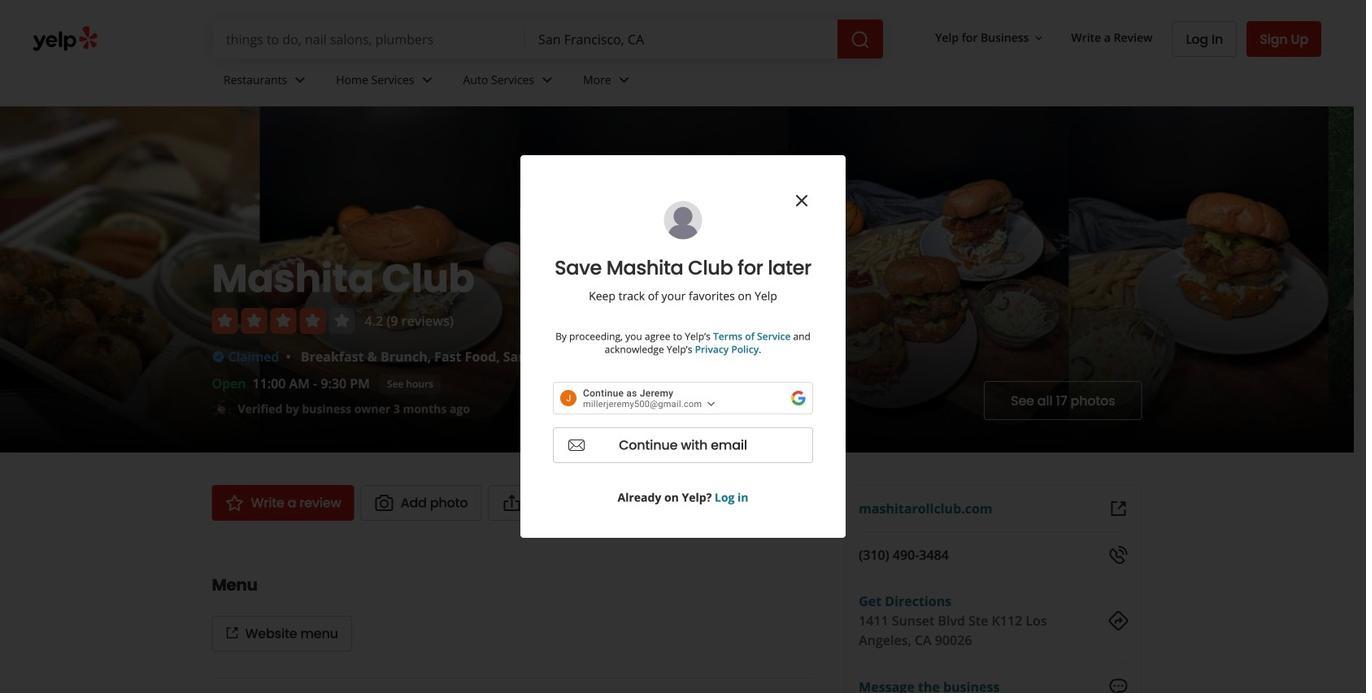 Task type: locate. For each thing, give the bounding box(es) containing it.
1 horizontal spatial 24 chevron down v2 image
[[614, 70, 634, 90]]

24 save outline v2 image
[[600, 494, 619, 513]]

2 24 chevron down v2 image from the left
[[614, 70, 634, 90]]

4.2 star rating image
[[212, 308, 355, 334]]

dialog
[[0, 0, 1366, 694]]

2 24 chevron down v2 image from the left
[[537, 70, 557, 90]]

24 chevron down v2 image
[[418, 70, 437, 90], [537, 70, 557, 90]]

photo of mashita club - los angeles, ca, us. image
[[788, 107, 1069, 453], [1329, 107, 1366, 453]]

0 horizontal spatial photo of mashita club - los angeles, ca, us. image
[[788, 107, 1069, 453]]

None search field
[[213, 20, 883, 59]]

0 horizontal spatial 24 chevron down v2 image
[[290, 70, 310, 90]]

1 horizontal spatial photo of mashita club - los angeles, ca, us. image
[[1329, 107, 1366, 453]]

24 chevron down v2 image
[[290, 70, 310, 90], [614, 70, 634, 90]]

24 star v2 image
[[225, 494, 244, 513]]

1 horizontal spatial 24 chevron down v2 image
[[537, 70, 557, 90]]

0 horizontal spatial 24 chevron down v2 image
[[418, 70, 437, 90]]

location & hours element
[[212, 678, 819, 694]]

16 chevron down v2 image
[[1032, 32, 1045, 45]]

photo of mashita club - los angeles, ca, us. spicy chicken sandwich image
[[1069, 107, 1329, 453]]

photo of mashita club - los angeles, ca, us. hot chicken sandwich image
[[520, 107, 788, 453]]



Task type: vqa. For each thing, say whether or not it's contained in the screenshot.
'Order' to the left
no



Task type: describe. For each thing, give the bounding box(es) containing it.
photo of mashita club - los angeles, ca, us. sunset blvd roll with salmon sashimi and miso soup image
[[0, 107, 260, 453]]

2 photo of mashita club - los angeles, ca, us. image from the left
[[1329, 107, 1366, 453]]

24 external link v2 image
[[1109, 499, 1128, 519]]

close image
[[792, 191, 811, 211]]

search image
[[851, 30, 870, 50]]

photo of mashita club - los angeles, ca, us. chicken sandwich image
[[260, 107, 520, 453]]

24 camera v2 image
[[374, 494, 394, 513]]

16 external link v2 image
[[226, 627, 239, 640]]

1 24 chevron down v2 image from the left
[[290, 70, 310, 90]]

24 phone v2 image
[[1109, 546, 1128, 565]]

24 directions v2 image
[[1109, 611, 1128, 631]]

16 claim filled v2 image
[[212, 351, 225, 364]]

1 24 chevron down v2 image from the left
[[418, 70, 437, 90]]

24 share v2 image
[[502, 494, 522, 513]]

1 photo of mashita club - los angeles, ca, us. image from the left
[[788, 107, 1069, 453]]

business categories element
[[211, 59, 1321, 106]]

24 mail outline image
[[567, 436, 586, 455]]

menu element
[[186, 547, 819, 652]]

24 message v2 image
[[1109, 678, 1128, 694]]



